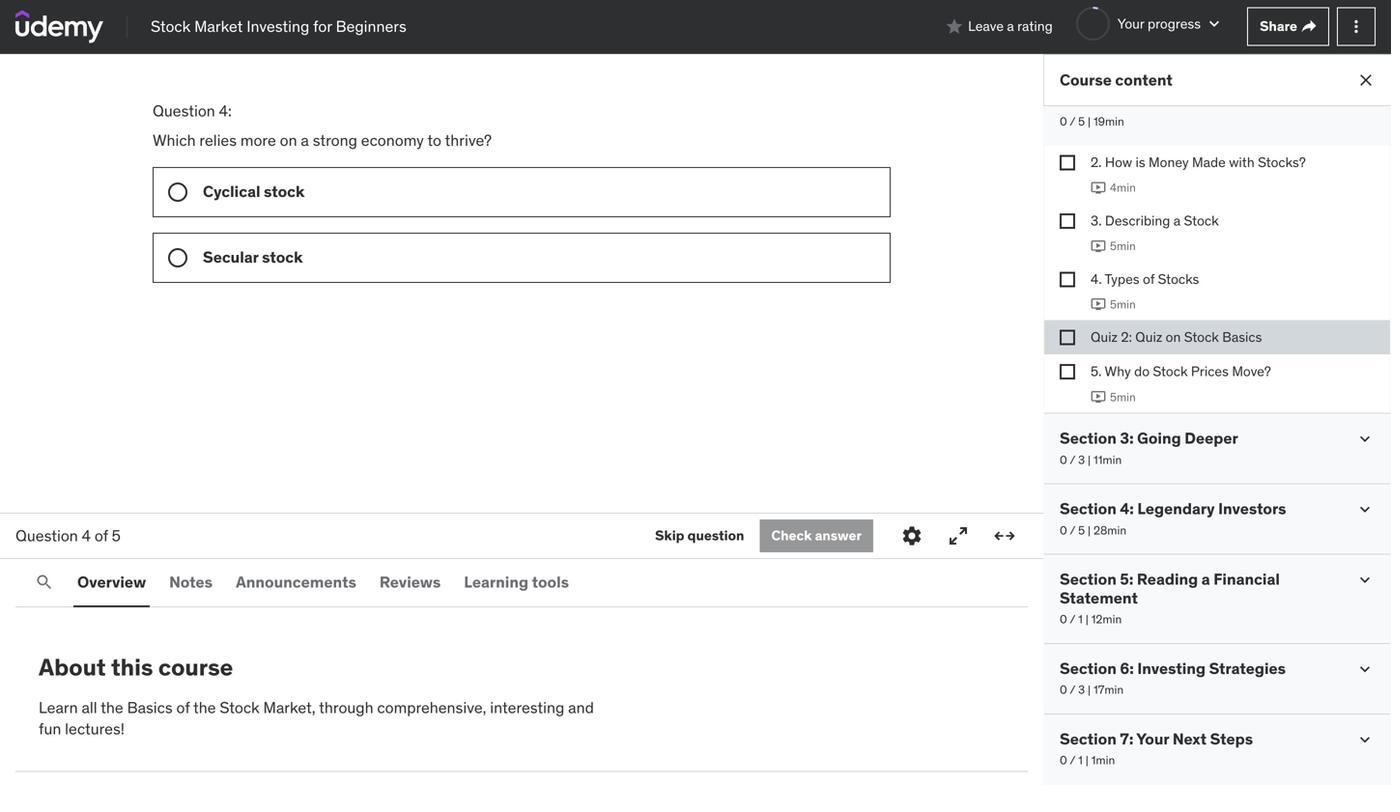 Task type: vqa. For each thing, say whether or not it's contained in the screenshot.
Check Answer
yes



Task type: describe. For each thing, give the bounding box(es) containing it.
actions image
[[1347, 17, 1366, 36]]

content
[[1115, 70, 1173, 90]]

and
[[568, 698, 594, 718]]

5 for section 2: stock basics
[[1078, 114, 1085, 129]]

6:
[[1120, 659, 1134, 679]]

small image for section 7: your next steps
[[1355, 730, 1375, 750]]

secular stock
[[203, 247, 303, 267]]

5 for section 4: legendary investors
[[1078, 523, 1085, 538]]

7:
[[1120, 729, 1134, 749]]

/ inside section 5: reading a financial statement 0 / 1 | 12min
[[1070, 612, 1076, 627]]

1min
[[1091, 753, 1115, 768]]

section for section 6: investing strategies
[[1060, 659, 1117, 679]]

5min for describing
[[1110, 239, 1136, 254]]

types
[[1105, 270, 1140, 288]]

with
[[1229, 154, 1255, 171]]

xsmall image for 4. types of stocks
[[1060, 272, 1075, 287]]

check answer button
[[760, 520, 873, 553]]

section 6: investing strategies 0 / 3 | 17min
[[1060, 659, 1286, 698]]

legendary
[[1137, 499, 1215, 519]]

strong
[[313, 130, 357, 150]]

move?
[[1232, 363, 1271, 380]]

4.
[[1091, 270, 1102, 288]]

1 inside section 5: reading a financial statement 0 / 1 | 12min
[[1078, 612, 1083, 627]]

learn
[[39, 698, 78, 718]]

1 quiz from the left
[[1091, 329, 1118, 346]]

section 2: stock basics 0 / 5 | 19min
[[1060, 90, 1232, 129]]

4
[[82, 526, 91, 546]]

thrive?
[[445, 130, 492, 150]]

about this course
[[39, 653, 233, 682]]

0 for section 2: stock basics
[[1060, 114, 1067, 129]]

leave
[[968, 18, 1004, 35]]

5min for why
[[1110, 390, 1136, 405]]

1 inside section 7: your next steps 0 / 1 | 1min
[[1078, 753, 1083, 768]]

about
[[39, 653, 106, 682]]

notes
[[169, 572, 213, 592]]

money
[[1149, 154, 1189, 171]]

4min
[[1110, 180, 1136, 195]]

section for section 7: your next steps
[[1060, 729, 1117, 749]]

0 for section 3: going deeper
[[1060, 452, 1067, 467]]

2 the from the left
[[193, 698, 216, 718]]

check
[[771, 527, 812, 545]]

0 for section 4: legendary investors
[[1060, 523, 1067, 538]]

on inside 'sidebar' element
[[1166, 329, 1181, 346]]

learning
[[464, 572, 528, 592]]

basics for section 2: stock basics 0 / 5 | 19min
[[1184, 90, 1232, 110]]

share
[[1260, 17, 1298, 35]]

fullscreen image
[[947, 525, 970, 548]]

search image
[[35, 573, 54, 592]]

xsmall image
[[1060, 155, 1075, 170]]

investing for for
[[247, 16, 309, 36]]

small image for section 4: legendary investors
[[1355, 500, 1375, 519]]

stock right do
[[1153, 363, 1188, 380]]

stock inside learn all the basics of the stock market, through comprehensive, interesting and fun lectures!
[[220, 698, 260, 718]]

overview button
[[73, 559, 150, 606]]

close course content sidebar image
[[1356, 71, 1376, 90]]

xsmall image for 3. describing a stock
[[1060, 213, 1075, 229]]

rating
[[1018, 18, 1053, 35]]

stock for secular stock
[[262, 247, 303, 267]]

stock inside section 2: stock basics 0 / 5 | 19min
[[1137, 90, 1180, 110]]

/ for section 6: investing strategies
[[1070, 683, 1076, 698]]

fun
[[39, 719, 61, 739]]

all
[[82, 698, 97, 718]]

stock down 2. how is money made with stocks? on the top
[[1184, 212, 1219, 229]]

udemy image
[[15, 10, 103, 43]]

why
[[1105, 363, 1131, 380]]

sidebar element
[[1043, 0, 1391, 785]]

28min
[[1094, 523, 1127, 538]]

skip question button
[[655, 520, 744, 553]]

for
[[313, 16, 332, 36]]

beginners
[[336, 16, 406, 36]]

section for section 4: legendary investors
[[1060, 499, 1117, 519]]

of inside learn all the basics of the stock market, through comprehensive, interesting and fun lectures!
[[176, 698, 190, 718]]

comprehensive,
[[377, 698, 486, 718]]

statement
[[1060, 588, 1138, 608]]

question 4: which relies more on a strong economy to thrive?
[[153, 101, 492, 150]]

| for section 6: investing strategies
[[1088, 683, 1091, 698]]

market,
[[263, 698, 316, 718]]

leave a rating
[[968, 18, 1053, 35]]

strategies
[[1209, 659, 1286, 679]]

/ inside section 7: your next steps 0 / 1 | 1min
[[1070, 753, 1076, 768]]

2: for quiz
[[1121, 329, 1132, 346]]

leave a rating button
[[945, 3, 1053, 50]]

a right the describing at right
[[1174, 212, 1181, 229]]

your progress
[[1118, 15, 1201, 32]]

this
[[111, 653, 153, 682]]

question
[[688, 527, 744, 545]]

more
[[240, 130, 276, 150]]

2: for section
[[1120, 90, 1134, 110]]

3. describing a stock
[[1091, 212, 1219, 229]]

stock market investing for beginners link
[[151, 16, 406, 37]]

skip
[[655, 527, 685, 545]]

basics for learn all the basics of the stock market, through comprehensive, interesting and fun lectures!
[[127, 698, 173, 718]]

a inside button
[[1007, 18, 1014, 35]]

settings image
[[900, 525, 924, 548]]

cyclical
[[203, 181, 260, 201]]

which
[[153, 130, 196, 150]]

1 vertical spatial basics
[[1222, 329, 1262, 346]]

quiz 2: quiz on stock basics
[[1091, 329, 1262, 346]]

| for section 4: legendary investors
[[1088, 523, 1091, 538]]

of for types
[[1143, 270, 1155, 288]]

3 for section 6: investing strategies
[[1078, 683, 1085, 698]]

stocks?
[[1258, 154, 1306, 171]]

investors
[[1218, 499, 1286, 519]]

0 inside section 7: your next steps 0 / 1 | 1min
[[1060, 753, 1067, 768]]



Task type: locate. For each thing, give the bounding box(es) containing it.
on right more at top
[[280, 130, 297, 150]]

which relies more on a strong economy to thrive? group
[[153, 167, 891, 283]]

stock up prices
[[1184, 329, 1219, 346]]

a left strong
[[301, 130, 309, 150]]

0 horizontal spatial of
[[95, 526, 108, 546]]

1 the from the left
[[101, 698, 123, 718]]

0 vertical spatial stock
[[264, 181, 305, 201]]

do
[[1134, 363, 1150, 380]]

3 0 from the top
[[1060, 523, 1067, 538]]

1 vertical spatial stock
[[262, 247, 303, 267]]

| left 12min on the bottom of page
[[1086, 612, 1089, 627]]

5
[[1078, 114, 1085, 129], [1078, 523, 1085, 538], [112, 526, 121, 546]]

section inside section 6: investing strategies 0 / 3 | 17min
[[1060, 659, 1117, 679]]

3 left 17min
[[1078, 683, 1085, 698]]

the
[[101, 698, 123, 718], [193, 698, 216, 718]]

11min
[[1094, 452, 1122, 467]]

1 left 1min
[[1078, 753, 1083, 768]]

0 down statement
[[1060, 612, 1067, 627]]

a inside question 4: which relies more on a strong economy to thrive?
[[301, 130, 309, 150]]

0 vertical spatial 5min
[[1110, 239, 1136, 254]]

section 3: going deeper button
[[1060, 429, 1238, 448]]

overview
[[77, 572, 146, 592]]

1 vertical spatial investing
[[1137, 659, 1206, 679]]

1 vertical spatial your
[[1136, 729, 1169, 749]]

| left 19min
[[1088, 114, 1091, 129]]

0 vertical spatial 3
[[1078, 452, 1085, 467]]

| inside section 6: investing strategies 0 / 3 | 17min
[[1088, 683, 1091, 698]]

1 vertical spatial 1
[[1078, 753, 1083, 768]]

section up 11min
[[1060, 429, 1117, 448]]

section
[[1060, 90, 1117, 110], [1060, 429, 1117, 448], [1060, 499, 1117, 519], [1060, 570, 1117, 589], [1060, 659, 1117, 679], [1060, 729, 1117, 749]]

how
[[1105, 154, 1132, 171]]

/ for section 3: going deeper
[[1070, 452, 1076, 467]]

5min right play types of stocks icon
[[1110, 297, 1136, 312]]

/ left 28min
[[1070, 523, 1076, 538]]

2 / from the top
[[1070, 452, 1076, 467]]

announcements button
[[232, 559, 360, 606]]

3 left 11min
[[1078, 452, 1085, 467]]

| inside section 4: legendary investors 0 / 5 | 28min
[[1088, 523, 1091, 538]]

learning tools button
[[460, 559, 573, 606]]

of right 4
[[95, 526, 108, 546]]

5 right 4
[[112, 526, 121, 546]]

through
[[319, 698, 373, 718]]

| inside section 5: reading a financial statement 0 / 1 | 12min
[[1086, 612, 1089, 627]]

1 left 12min on the bottom of page
[[1078, 612, 1083, 627]]

1 vertical spatial on
[[1166, 329, 1181, 346]]

economy
[[361, 130, 424, 150]]

section for section 5: reading a financial statement
[[1060, 570, 1117, 589]]

of
[[1143, 270, 1155, 288], [95, 526, 108, 546], [176, 698, 190, 718]]

stock left market on the left of page
[[151, 16, 191, 36]]

0 horizontal spatial quiz
[[1091, 329, 1118, 346]]

2 vertical spatial of
[[176, 698, 190, 718]]

basics up made
[[1184, 90, 1232, 110]]

5min right play describing a stock image
[[1110, 239, 1136, 254]]

1 vertical spatial question
[[15, 526, 78, 546]]

1 section from the top
[[1060, 90, 1117, 110]]

market
[[194, 16, 243, 36]]

0 inside section 4: legendary investors 0 / 5 | 28min
[[1060, 523, 1067, 538]]

section for section 2: stock basics
[[1060, 90, 1117, 110]]

your inside section 7: your next steps 0 / 1 | 1min
[[1136, 729, 1169, 749]]

small image
[[945, 17, 964, 36], [1355, 91, 1375, 111], [1355, 571, 1375, 590], [1355, 660, 1375, 679]]

1 vertical spatial 5min
[[1110, 297, 1136, 312]]

basics
[[1184, 90, 1232, 110], [1222, 329, 1262, 346], [127, 698, 173, 718]]

section inside section 4: legendary investors 0 / 5 | 28min
[[1060, 499, 1117, 519]]

/ left 19min
[[1070, 114, 1076, 129]]

the down course
[[193, 698, 216, 718]]

section 7: your next steps button
[[1060, 729, 1253, 749]]

17min
[[1094, 683, 1124, 698]]

notes button
[[165, 559, 216, 606]]

on up 5. why do stock prices move?
[[1166, 329, 1181, 346]]

5 section from the top
[[1060, 659, 1117, 679]]

1 horizontal spatial on
[[1166, 329, 1181, 346]]

question up which
[[153, 101, 215, 121]]

investing
[[247, 16, 309, 36], [1137, 659, 1206, 679]]

2.
[[1091, 154, 1102, 171]]

1 horizontal spatial investing
[[1137, 659, 1206, 679]]

section up 17min
[[1060, 659, 1117, 679]]

small image
[[1205, 14, 1224, 33], [1355, 430, 1375, 449], [1355, 500, 1375, 519], [1355, 730, 1375, 750]]

lectures!
[[65, 719, 125, 739]]

2 vertical spatial 5min
[[1110, 390, 1136, 405]]

course content
[[1060, 70, 1173, 90]]

4: for question
[[219, 101, 232, 121]]

6 / from the top
[[1070, 753, 1076, 768]]

your progress button
[[1076, 7, 1224, 41]]

0
[[1060, 114, 1067, 129], [1060, 452, 1067, 467], [1060, 523, 1067, 538], [1060, 612, 1067, 627], [1060, 683, 1067, 698], [1060, 753, 1067, 768]]

basics inside learn all the basics of the stock market, through comprehensive, interesting and fun lectures!
[[127, 698, 173, 718]]

1 vertical spatial 4:
[[1120, 499, 1134, 519]]

1 vertical spatial 2:
[[1121, 329, 1132, 346]]

stock left 'market,'
[[220, 698, 260, 718]]

describing
[[1105, 212, 1170, 229]]

0 left 28min
[[1060, 523, 1067, 538]]

your inside dropdown button
[[1118, 15, 1144, 32]]

| left 17min
[[1088, 683, 1091, 698]]

3 section from the top
[[1060, 499, 1117, 519]]

prices
[[1191, 363, 1229, 380]]

basics inside section 2: stock basics 0 / 5 | 19min
[[1184, 90, 1232, 110]]

/ left 17min
[[1070, 683, 1076, 698]]

1 5min from the top
[[1110, 239, 1136, 254]]

3 inside section 3: going deeper 0 / 3 | 11min
[[1078, 452, 1085, 467]]

tools
[[532, 572, 569, 592]]

learn all the basics of the stock market, through comprehensive, interesting and fun lectures!
[[39, 698, 594, 739]]

section 4: legendary investors 0 / 5 | 28min
[[1060, 499, 1286, 538]]

a inside section 5: reading a financial statement 0 / 1 | 12min
[[1202, 570, 1210, 589]]

4. types of stocks
[[1091, 270, 1199, 288]]

stocks
[[1158, 270, 1199, 288]]

| left 11min
[[1088, 452, 1091, 467]]

small image for section 6: investing strategies
[[1355, 660, 1375, 679]]

the right all
[[101, 698, 123, 718]]

learning tools
[[464, 572, 569, 592]]

xsmall image
[[1301, 19, 1317, 34], [1060, 213, 1075, 229], [1060, 272, 1075, 287], [1060, 330, 1075, 346], [1060, 364, 1075, 380]]

skip question
[[655, 527, 744, 545]]

5:
[[1120, 570, 1134, 589]]

2 quiz from the left
[[1135, 329, 1163, 346]]

stock right secular
[[262, 247, 303, 267]]

reviews
[[380, 572, 441, 592]]

xsmall image inside the share button
[[1301, 19, 1317, 34]]

5min right play why do stock prices move? image
[[1110, 390, 1136, 405]]

5. why do stock prices move?
[[1091, 363, 1271, 380]]

section 3: going deeper 0 / 3 | 11min
[[1060, 429, 1238, 467]]

2 1 from the top
[[1078, 753, 1083, 768]]

section inside section 2: stock basics 0 / 5 | 19min
[[1060, 90, 1117, 110]]

to
[[427, 130, 442, 150]]

investing left for at the top left of page
[[247, 16, 309, 36]]

section 4: legendary investors button
[[1060, 499, 1286, 519]]

steps
[[1210, 729, 1253, 749]]

| for section 2: stock basics
[[1088, 114, 1091, 129]]

/ inside section 3: going deeper 0 / 3 | 11min
[[1070, 452, 1076, 467]]

stock for cyclical stock
[[264, 181, 305, 201]]

quiz
[[1091, 329, 1118, 346], [1135, 329, 1163, 346]]

| for section 3: going deeper
[[1088, 452, 1091, 467]]

question left 4
[[15, 526, 78, 546]]

share button
[[1247, 7, 1329, 46]]

section up 1min
[[1060, 729, 1117, 749]]

of right types
[[1143, 270, 1155, 288]]

5 left 28min
[[1078, 523, 1085, 538]]

1 horizontal spatial quiz
[[1135, 329, 1163, 346]]

2. how is money made with stocks?
[[1091, 154, 1306, 171]]

quiz down play types of stocks icon
[[1091, 329, 1118, 346]]

stock down the content
[[1137, 90, 1180, 110]]

answer
[[815, 527, 862, 545]]

5 0 from the top
[[1060, 683, 1067, 698]]

section up 28min
[[1060, 499, 1117, 519]]

5 / from the top
[[1070, 683, 1076, 698]]

1 1 from the top
[[1078, 612, 1083, 627]]

5min for types
[[1110, 297, 1136, 312]]

0 horizontal spatial question
[[15, 526, 78, 546]]

reading
[[1137, 570, 1198, 589]]

1 / from the top
[[1070, 114, 1076, 129]]

0 vertical spatial question
[[153, 101, 215, 121]]

section 7: your next steps 0 / 1 | 1min
[[1060, 729, 1253, 768]]

12min
[[1091, 612, 1122, 627]]

next
[[1173, 729, 1207, 749]]

small image for section 2: stock basics
[[1355, 91, 1375, 111]]

stock
[[264, 181, 305, 201], [262, 247, 303, 267]]

0 vertical spatial basics
[[1184, 90, 1232, 110]]

3 5min from the top
[[1110, 390, 1136, 405]]

0 vertical spatial on
[[280, 130, 297, 150]]

expanded view image
[[993, 525, 1016, 548]]

4: up relies at the top of the page
[[219, 101, 232, 121]]

4: inside section 4: legendary investors 0 / 5 | 28min
[[1120, 499, 1134, 519]]

0 inside section 2: stock basics 0 / 5 | 19min
[[1060, 114, 1067, 129]]

1 0 from the top
[[1060, 114, 1067, 129]]

your right 7:
[[1136, 729, 1169, 749]]

1 horizontal spatial the
[[193, 698, 216, 718]]

investing inside section 6: investing strategies 0 / 3 | 17min
[[1137, 659, 1206, 679]]

made
[[1192, 154, 1226, 171]]

5 inside section 2: stock basics 0 / 5 | 19min
[[1078, 114, 1085, 129]]

1 vertical spatial of
[[95, 526, 108, 546]]

2: inside section 2: stock basics 0 / 5 | 19min
[[1120, 90, 1134, 110]]

| inside section 2: stock basics 0 / 5 | 19min
[[1088, 114, 1091, 129]]

3
[[1078, 452, 1085, 467], [1078, 683, 1085, 698]]

is
[[1136, 154, 1145, 171]]

a right reading
[[1202, 570, 1210, 589]]

question 4 of 5
[[15, 526, 121, 546]]

of down course
[[176, 698, 190, 718]]

play why do stock prices move? image
[[1091, 390, 1106, 405]]

deeper
[[1185, 429, 1238, 448]]

/ down statement
[[1070, 612, 1076, 627]]

2 3 from the top
[[1078, 683, 1085, 698]]

5.
[[1091, 363, 1102, 380]]

of for 4
[[95, 526, 108, 546]]

4: up 28min
[[1120, 499, 1134, 519]]

0 vertical spatial of
[[1143, 270, 1155, 288]]

0 inside section 3: going deeper 0 / 3 | 11min
[[1060, 452, 1067, 467]]

0 vertical spatial 4:
[[219, 101, 232, 121]]

0 vertical spatial 2:
[[1120, 90, 1134, 110]]

cyclical stock
[[203, 181, 305, 201]]

small image for section 3: going deeper
[[1355, 430, 1375, 449]]

4 section from the top
[[1060, 570, 1117, 589]]

0 for section 6: investing strategies
[[1060, 683, 1067, 698]]

0 horizontal spatial investing
[[247, 16, 309, 36]]

investing right 6:
[[1137, 659, 1206, 679]]

section 5: reading a financial statement 0 / 1 | 12min
[[1060, 570, 1280, 627]]

section inside section 3: going deeper 0 / 3 | 11min
[[1060, 429, 1117, 448]]

1
[[1078, 612, 1083, 627], [1078, 753, 1083, 768]]

section down course at the right of the page
[[1060, 90, 1117, 110]]

section for section 3: going deeper
[[1060, 429, 1117, 448]]

3.
[[1091, 212, 1102, 229]]

| left 1min
[[1086, 753, 1089, 768]]

4 0 from the top
[[1060, 612, 1067, 627]]

2 5min from the top
[[1110, 297, 1136, 312]]

progress
[[1148, 15, 1201, 32]]

financial
[[1214, 570, 1280, 589]]

4: inside question 4: which relies more on a strong economy to thrive?
[[219, 101, 232, 121]]

0 left 11min
[[1060, 452, 1067, 467]]

| inside section 3: going deeper 0 / 3 | 11min
[[1088, 452, 1091, 467]]

course
[[1060, 70, 1112, 90]]

question for question 4: which relies more on a strong economy to thrive?
[[153, 101, 215, 121]]

relies
[[199, 130, 237, 150]]

4: for section
[[1120, 499, 1134, 519]]

0 inside section 5: reading a financial statement 0 / 1 | 12min
[[1060, 612, 1067, 627]]

section inside section 5: reading a financial statement 0 / 1 | 12min
[[1060, 570, 1117, 589]]

a left rating
[[1007, 18, 1014, 35]]

3 / from the top
[[1070, 523, 1076, 538]]

going
[[1137, 429, 1181, 448]]

check answer
[[771, 527, 862, 545]]

0 left 1min
[[1060, 753, 1067, 768]]

4:
[[219, 101, 232, 121], [1120, 499, 1134, 519]]

course
[[158, 653, 233, 682]]

section left 5:
[[1060, 570, 1117, 589]]

section inside section 7: your next steps 0 / 1 | 1min
[[1060, 729, 1117, 749]]

1 vertical spatial 3
[[1078, 683, 1085, 698]]

xsmall image for 5. why do stock prices move?
[[1060, 364, 1075, 380]]

1 horizontal spatial of
[[176, 698, 190, 718]]

play describing a stock image
[[1091, 238, 1106, 254]]

your left "progress"
[[1118, 15, 1144, 32]]

0 up xsmall image
[[1060, 114, 1067, 129]]

announcements
[[236, 572, 356, 592]]

1 3 from the top
[[1078, 452, 1085, 467]]

0 vertical spatial 1
[[1078, 612, 1083, 627]]

5 left 19min
[[1078, 114, 1085, 129]]

2 0 from the top
[[1060, 452, 1067, 467]]

stock right cyclical on the left top of the page
[[264, 181, 305, 201]]

stock market investing for beginners
[[151, 16, 406, 36]]

2: up why
[[1121, 329, 1132, 346]]

0 inside section 6: investing strategies 0 / 3 | 17min
[[1060, 683, 1067, 698]]

0 horizontal spatial on
[[280, 130, 297, 150]]

0 horizontal spatial 4:
[[219, 101, 232, 121]]

| left 28min
[[1088, 523, 1091, 538]]

0 horizontal spatial the
[[101, 698, 123, 718]]

basics up move?
[[1222, 329, 1262, 346]]

| inside section 7: your next steps 0 / 1 | 1min
[[1086, 753, 1089, 768]]

2 vertical spatial basics
[[127, 698, 173, 718]]

19min
[[1094, 114, 1124, 129]]

2 section from the top
[[1060, 429, 1117, 448]]

question inside question 4: which relies more on a strong economy to thrive?
[[153, 101, 215, 121]]

/ for section 4: legendary investors
[[1070, 523, 1076, 538]]

investing for strategies
[[1137, 659, 1206, 679]]

3:
[[1120, 429, 1134, 448]]

/ inside section 2: stock basics 0 / 5 | 19min
[[1070, 114, 1076, 129]]

/ inside section 4: legendary investors 0 / 5 | 28min
[[1070, 523, 1076, 538]]

small image inside your progress dropdown button
[[1205, 14, 1224, 33]]

3 inside section 6: investing strategies 0 / 3 | 17min
[[1078, 683, 1085, 698]]

6 0 from the top
[[1060, 753, 1067, 768]]

4 / from the top
[[1070, 612, 1076, 627]]

/ inside section 6: investing strategies 0 / 3 | 17min
[[1070, 683, 1076, 698]]

on inside question 4: which relies more on a strong economy to thrive?
[[280, 130, 297, 150]]

small image for section 5: reading a financial statement
[[1355, 571, 1375, 590]]

/ for section 2: stock basics
[[1070, 114, 1076, 129]]

5 inside section 4: legendary investors 0 / 5 | 28min
[[1078, 523, 1085, 538]]

0 left 17min
[[1060, 683, 1067, 698]]

section 2: stock basics button
[[1060, 90, 1232, 110]]

basics down "about this course" on the bottom left of the page
[[127, 698, 173, 718]]

1 horizontal spatial 4:
[[1120, 499, 1134, 519]]

/ left 11min
[[1070, 452, 1076, 467]]

6 section from the top
[[1060, 729, 1117, 749]]

0 vertical spatial your
[[1118, 15, 1144, 32]]

2:
[[1120, 90, 1134, 110], [1121, 329, 1132, 346]]

2: down course content
[[1120, 90, 1134, 110]]

small image inside leave a rating button
[[945, 17, 964, 36]]

question for question 4 of 5
[[15, 526, 78, 546]]

/ left 1min
[[1070, 753, 1076, 768]]

3 for section 3: going deeper
[[1078, 452, 1085, 467]]

play how is money made with stocks? image
[[1091, 180, 1106, 196]]

a
[[1007, 18, 1014, 35], [301, 130, 309, 150], [1174, 212, 1181, 229], [1202, 570, 1210, 589]]

1 horizontal spatial question
[[153, 101, 215, 121]]

/
[[1070, 114, 1076, 129], [1070, 452, 1076, 467], [1070, 523, 1076, 538], [1070, 612, 1076, 627], [1070, 683, 1076, 698], [1070, 753, 1076, 768]]

2 horizontal spatial of
[[1143, 270, 1155, 288]]

quiz up do
[[1135, 329, 1163, 346]]

0 vertical spatial investing
[[247, 16, 309, 36]]

section 6: investing strategies button
[[1060, 659, 1286, 679]]

of inside 'sidebar' element
[[1143, 270, 1155, 288]]

play types of stocks image
[[1091, 297, 1106, 312]]

on
[[280, 130, 297, 150], [1166, 329, 1181, 346]]



